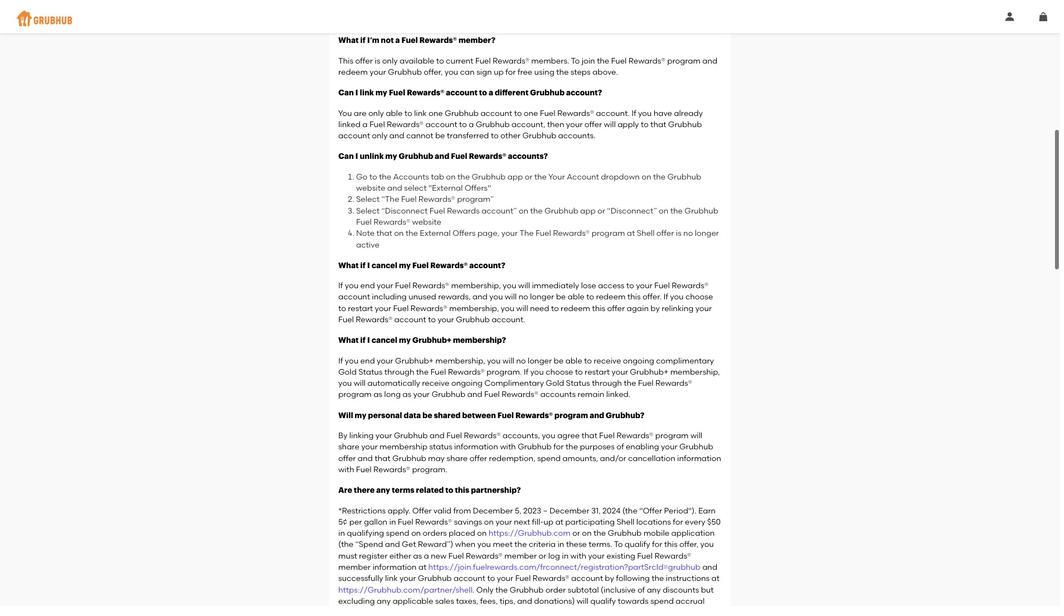 Task type: vqa. For each thing, say whether or not it's contained in the screenshot.
'Ordered'
no



Task type: locate. For each thing, give the bounding box(es) containing it.
as inside or on the grubhub mobile application (the "spend and get reward") when you meet the criteria in these terms. to qualify for this offer, you must  register either as a new fuel rewards® member or log in with your existing fuel rewards® member information at
[[413, 551, 422, 561]]

0 vertical spatial can
[[339, 89, 354, 97]]

applicable
[[393, 597, 434, 606]]

1 horizontal spatial qualify
[[625, 540, 651, 550]]

any right the there at bottom
[[376, 487, 391, 494]]

the up "the
[[379, 172, 392, 182]]

will inside by linking your grubhub and fuel rewards® accounts, you agree that fuel rewards® program will share your membership status information with grubhub for the purposes of enabling your grubhub offer and that grubhub may share offer redemption, spend amounts, and/or cancellation information with fuel rewards® program.
[[691, 431, 703, 441]]

no
[[684, 229, 694, 238], [519, 292, 529, 302], [517, 356, 526, 366]]

and/or
[[600, 454, 627, 463]]

restart up remain
[[585, 368, 610, 377]]

data
[[404, 412, 421, 419]]

i down 'active'
[[367, 261, 370, 269]]

with
[[500, 443, 516, 452], [339, 465, 354, 475], [571, 551, 587, 561]]

2 what from the top
[[339, 261, 359, 269]]

member
[[505, 551, 537, 561], [339, 563, 371, 572]]

that down "have"
[[651, 120, 667, 129]]

0 vertical spatial of
[[617, 443, 624, 452]]

or left "disconnect"
[[598, 206, 606, 216]]

account
[[446, 89, 478, 97], [481, 109, 513, 118], [426, 120, 458, 129], [339, 131, 370, 141], [339, 292, 370, 302], [395, 315, 426, 325], [454, 574, 486, 584], [572, 574, 603, 584]]

account. inside "you are only able to link one grubhub account to one fuel rewards® account. if you have already linked a fuel rewards® account to a grubhub account, then your offer will apply to that grubhub account only and cannot be transferred to other grubhub accounts."
[[596, 109, 630, 118]]

1 vertical spatial ongoing
[[452, 379, 483, 388]]

for down 'agree'
[[554, 443, 564, 452]]

offer inside 'if you end your fuel rewards® membership, you will immediately lose access to your fuel rewards® account including unused rewards, and you will no longer be able to redeem this offer. if you choose to restart your fuel rewards® membership, you will need to redeem this offer again by relinking your fuel rewards® account to your grubhub account.'
[[608, 304, 625, 313]]

will inside the . only the grubhub order subtotal (inclusive of any discounts but excluding any applicable sales taxes, fees, tips, and donations) will qualify towards spend accrua
[[577, 597, 589, 606]]

one up cannot
[[429, 109, 443, 118]]

1 horizontal spatial to
[[615, 540, 623, 550]]

1 vertical spatial through
[[592, 379, 622, 388]]

1 vertical spatial member
[[339, 563, 371, 572]]

program. down may
[[412, 465, 448, 475]]

1 vertical spatial program.
[[412, 465, 448, 475]]

program. up complimentary
[[487, 368, 522, 377]]

new
[[431, 551, 447, 561]]

no inside if you end your grubhub+ membership, you will no longer be able to receive ongoing complimentary gold status through the fuel rewards® program. if you choose to restart your grubhub+ membership, you will automatically receive ongoing complimentary gold status through the fuel rewards® program as long as your grubhub and fuel rewards® accounts remain linked.
[[517, 356, 526, 366]]

0 horizontal spatial choose
[[546, 368, 574, 377]]

1 horizontal spatial gold
[[546, 379, 565, 388]]

receive up linked.
[[594, 356, 622, 366]]

you inside this offer is only available to current fuel rewards® members. to join the fuel rewards® program and redeem your grubhub offer, you can sign up for free using the steps above.
[[445, 67, 459, 77]]

1 vertical spatial no
[[519, 292, 529, 302]]

only
[[477, 585, 494, 595]]

1 what from the top
[[339, 36, 359, 44]]

1 vertical spatial select
[[356, 206, 380, 216]]

your up the tips,
[[497, 574, 514, 584]]

0 horizontal spatial information
[[373, 563, 417, 572]]

of
[[617, 443, 624, 452], [638, 585, 646, 595]]

0 vertical spatial select
[[356, 195, 380, 204]]

up inside this offer is only available to current fuel rewards® members. to join the fuel rewards® program and redeem your grubhub offer, you can sign up for free using the steps above.
[[494, 67, 504, 77]]

offer
[[413, 506, 432, 516]]

–
[[544, 506, 548, 516]]

0 horizontal spatial up
[[494, 67, 504, 77]]

0 vertical spatial account?
[[567, 89, 603, 97]]

go to the accounts tab on the grubhub app or the your account dropdown on the grubhub website and select "external offers" select "the fuel rewards® program" select "disconnect fuel rewards account" on the grubhub app or "disconnect" on the grubhub fuel rewards® website note that on the external offers page, your the fuel rewards® program at shell offer is no longer active
[[356, 172, 720, 250]]

"spend
[[356, 540, 383, 550]]

1 horizontal spatial share
[[447, 454, 468, 463]]

app down "accounts?"
[[508, 172, 523, 182]]

if you end your grubhub+ membership, you will no longer be able to receive ongoing complimentary gold status through the fuel rewards® program. if you choose to restart your grubhub+ membership, you will automatically receive ongoing complimentary gold status through the fuel rewards® program as long as your grubhub and fuel rewards® accounts remain linked.
[[339, 356, 721, 400]]

accounts
[[541, 390, 576, 400]]

0 vertical spatial program.
[[487, 368, 522, 377]]

rewards® up 'order' on the right of page
[[533, 574, 570, 584]]

1 vertical spatial to
[[615, 540, 623, 550]]

offer, down available
[[424, 67, 443, 77]]

following
[[616, 574, 650, 584]]

1 end from the top
[[361, 281, 375, 291]]

any down 'https://grubhub.com/partner/shell' at bottom
[[377, 597, 391, 606]]

cancel for fuel
[[372, 261, 398, 269]]

personal
[[368, 412, 402, 419]]

offer left again
[[608, 304, 625, 313]]

savings
[[454, 518, 483, 527]]

2 horizontal spatial with
[[571, 551, 587, 561]]

spend down discounts
[[651, 597, 674, 606]]

accounts,
[[503, 431, 540, 441]]

information down either
[[373, 563, 417, 572]]

0 vertical spatial shell
[[637, 229, 655, 238]]

1 horizontal spatial program.
[[487, 368, 522, 377]]

free
[[518, 67, 533, 77]]

information right cancellation
[[678, 454, 722, 463]]

these
[[567, 540, 587, 550]]

rewards® up available
[[420, 36, 457, 44]]

steps
[[571, 67, 591, 77]]

members.
[[532, 56, 570, 66]]

0 horizontal spatial member
[[339, 563, 371, 572]]

apply
[[618, 120, 639, 129]]

1 horizontal spatial link
[[385, 574, 398, 584]]

0 vertical spatial only
[[382, 56, 398, 66]]

a up "transferred"
[[469, 120, 474, 129]]

cancel
[[372, 261, 398, 269], [372, 336, 398, 344]]

rewards® up cannot
[[387, 120, 424, 129]]

status up remain
[[566, 379, 591, 388]]

1 vertical spatial choose
[[546, 368, 574, 377]]

account.
[[596, 109, 630, 118], [492, 315, 526, 325]]

tips,
[[500, 597, 516, 606]]

cancel down 'active'
[[372, 261, 398, 269]]

that right the note
[[377, 229, 393, 238]]

0 horizontal spatial redeem
[[339, 67, 368, 77]]

can i link my fuel rewards® account to a different grubhub account?
[[339, 89, 603, 97]]

and inside 'if you end your fuel rewards® membership, you will immediately lose access to your fuel rewards® account including unused rewards, and you will no longer be able to redeem this offer. if you choose to restart your fuel rewards® membership, you will need to redeem this offer again by relinking your fuel rewards® account to your grubhub account.'
[[473, 292, 488, 302]]

1 vertical spatial (the
[[339, 540, 354, 550]]

by
[[651, 304, 660, 313], [605, 574, 615, 584]]

1 vertical spatial longer
[[530, 292, 555, 302]]

between
[[462, 412, 496, 419]]

earn
[[699, 506, 716, 516]]

0 horizontal spatial through
[[385, 368, 415, 377]]

1 december from the left
[[473, 506, 513, 516]]

your up cancellation
[[662, 443, 678, 452]]

to inside this offer is only available to current fuel rewards® members. to join the fuel rewards® program and redeem your grubhub offer, you can sign up for free using the steps above.
[[437, 56, 444, 66]]

and inside if you end your grubhub+ membership, you will no longer be able to receive ongoing complimentary gold status through the fuel rewards® program. if you choose to restart your grubhub+ membership, you will automatically receive ongoing complimentary gold status through the fuel rewards® program as long as your grubhub and fuel rewards® accounts remain linked.
[[468, 390, 483, 400]]

if
[[632, 109, 637, 118], [339, 281, 343, 291], [664, 292, 669, 302], [339, 356, 343, 366], [524, 368, 529, 377]]

0 vertical spatial restart
[[348, 304, 373, 313]]

if for what if i cancel my grubhub+ membership?
[[361, 336, 366, 344]]

choose up relinking
[[686, 292, 714, 302]]

able inside "you are only able to link one grubhub account to one fuel rewards® account. if you have already linked a fuel rewards® account to a grubhub account, then your offer will apply to that grubhub account only and cannot be transferred to other grubhub accounts."
[[386, 109, 403, 118]]

1 vertical spatial end
[[361, 356, 375, 366]]

be up accounts
[[554, 356, 564, 366]]

your up 'https://grubhub.com/partner/shell' at bottom
[[400, 574, 416, 584]]

1 vertical spatial can
[[339, 153, 354, 160]]

1 horizontal spatial with
[[500, 443, 516, 452]]

account? down page,
[[470, 261, 506, 269]]

link
[[360, 89, 374, 97], [414, 109, 427, 118], [385, 574, 398, 584]]

2 end from the top
[[361, 356, 375, 366]]

link inside "you are only able to link one grubhub account to one fuel rewards® account. if you have already linked a fuel rewards® account to a grubhub account, then your offer will apply to that grubhub account only and cannot be transferred to other grubhub accounts."
[[414, 109, 427, 118]]

transferred
[[447, 131, 489, 141]]

to
[[437, 56, 444, 66], [479, 89, 487, 97], [405, 109, 413, 118], [515, 109, 522, 118], [459, 120, 467, 129], [641, 120, 649, 129], [491, 131, 499, 141], [370, 172, 377, 182], [627, 281, 635, 291], [587, 292, 595, 302], [339, 304, 346, 313], [552, 304, 559, 313], [428, 315, 436, 325], [584, 356, 592, 366], [576, 368, 583, 377], [446, 487, 454, 494], [488, 574, 495, 584]]

grubhub
[[388, 67, 422, 77], [530, 89, 565, 97], [445, 109, 479, 118], [476, 120, 510, 129], [669, 120, 703, 129], [523, 131, 557, 141], [399, 153, 434, 160], [472, 172, 506, 182], [668, 172, 702, 182], [545, 206, 579, 216], [685, 206, 719, 216], [456, 315, 490, 325], [432, 390, 466, 400], [394, 431, 428, 441], [518, 443, 552, 452], [680, 443, 714, 452], [393, 454, 426, 463], [608, 529, 642, 538], [418, 574, 452, 584], [510, 585, 544, 595]]

2 horizontal spatial link
[[414, 109, 427, 118]]

share down status
[[447, 454, 468, 463]]

you inside by linking your grubhub and fuel rewards® accounts, you agree that fuel rewards® program will share your membership status information with grubhub for the purposes of enabling your grubhub offer and that grubhub may share offer redemption, spend amounts, and/or cancellation information with fuel rewards® program.
[[542, 431, 556, 441]]

1 select from the top
[[356, 195, 380, 204]]

0 vertical spatial ongoing
[[623, 356, 655, 366]]

discounts
[[663, 585, 700, 595]]

your down the linking
[[362, 443, 378, 452]]

1 vertical spatial qualify
[[591, 597, 616, 606]]

small image
[[1006, 12, 1015, 21], [1040, 12, 1049, 21]]

0 vertical spatial if
[[361, 36, 366, 44]]

receive
[[594, 356, 622, 366], [422, 379, 450, 388]]

rewards® inside and successfully link your grubhub account to your fuel rewards® account by following the instructions at https://grubhub.com/partner/shell
[[533, 574, 570, 584]]

1 vertical spatial what
[[339, 261, 359, 269]]

the
[[597, 56, 610, 66], [557, 67, 569, 77], [379, 172, 392, 182], [458, 172, 470, 182], [535, 172, 547, 182], [654, 172, 666, 182], [531, 206, 543, 216], [671, 206, 683, 216], [406, 229, 418, 238], [417, 368, 429, 377], [624, 379, 637, 388], [566, 443, 578, 452], [594, 529, 606, 538], [515, 540, 527, 550], [652, 574, 665, 584], [496, 585, 508, 595]]

if inside "you are only able to link one grubhub account to one fuel rewards® account. if you have already linked a fuel rewards® account to a grubhub account, then your offer will apply to that grubhub account only and cannot be transferred to other grubhub accounts."
[[632, 109, 637, 118]]

3 what from the top
[[339, 336, 359, 344]]

1 horizontal spatial is
[[676, 229, 682, 238]]

orders
[[423, 529, 447, 538]]

0 vertical spatial app
[[508, 172, 523, 182]]

accounts.
[[559, 131, 596, 141]]

or on the grubhub mobile application (the "spend and get reward") when you meet the criteria in these terms. to qualify for this offer, you must  register either as a new fuel rewards® member or log in with your existing fuel rewards® member information at
[[339, 529, 715, 572]]

is inside this offer is only available to current fuel rewards® members. to join the fuel rewards® program and redeem your grubhub offer, you can sign up for free using the steps above.
[[375, 56, 381, 66]]

able right are
[[386, 109, 403, 118]]

by up (inclusive
[[605, 574, 615, 584]]

1 can from the top
[[339, 89, 354, 97]]

on up the "external
[[446, 172, 456, 182]]

need
[[530, 304, 550, 313]]

1 horizontal spatial redeem
[[561, 304, 591, 313]]

status up automatically
[[359, 368, 383, 377]]

be down "immediately"
[[556, 292, 566, 302]]

0 horizontal spatial is
[[375, 56, 381, 66]]

1 vertical spatial offer,
[[680, 540, 699, 550]]

2 december from the left
[[550, 506, 590, 516]]

restart inside if you end your grubhub+ membership, you will no longer be able to receive ongoing complimentary gold status through the fuel rewards® program. if you choose to restart your grubhub+ membership, you will automatically receive ongoing complimentary gold status through the fuel rewards® program as long as your grubhub and fuel rewards® accounts remain linked.
[[585, 368, 610, 377]]

2 cancel from the top
[[372, 336, 398, 344]]

0 vertical spatial is
[[375, 56, 381, 66]]

0 horizontal spatial restart
[[348, 304, 373, 313]]

this up from
[[455, 487, 470, 494]]

select
[[356, 195, 380, 204], [356, 206, 380, 216]]

rewards
[[447, 206, 480, 216]]

0 vertical spatial through
[[385, 368, 415, 377]]

account down linked at the left top
[[339, 131, 370, 141]]

get
[[402, 540, 416, 550]]

the down 'agree'
[[566, 443, 578, 452]]

1 vertical spatial cancel
[[372, 336, 398, 344]]

2 vertical spatial if
[[361, 336, 366, 344]]

not
[[381, 36, 394, 44]]

0 vertical spatial choose
[[686, 292, 714, 302]]

rewards,
[[438, 292, 471, 302]]

grubhub inside and successfully link your grubhub account to your fuel rewards® account by following the instructions at https://grubhub.com/partner/shell
[[418, 574, 452, 584]]

your inside "you are only able to link one grubhub account to one fuel rewards® account. if you have already linked a fuel rewards® account to a grubhub account, then your offer will apply to that grubhub account only and cannot be transferred to other grubhub accounts."
[[567, 120, 583, 129]]

redeem inside this offer is only available to current fuel rewards® members. to join the fuel rewards® program and redeem your grubhub offer, you can sign up for free using the steps above.
[[339, 67, 368, 77]]

0 horizontal spatial ongoing
[[452, 379, 483, 388]]

linked
[[339, 120, 361, 129]]

your down personal
[[376, 431, 392, 441]]

donations)
[[534, 597, 575, 606]]

1 horizontal spatial restart
[[585, 368, 610, 377]]

of inside by linking your grubhub and fuel rewards® accounts, you agree that fuel rewards® program will share your membership status information with grubhub for the purposes of enabling your grubhub offer and that grubhub may share offer redemption, spend amounts, and/or cancellation information with fuel rewards® program.
[[617, 443, 624, 452]]

0 horizontal spatial link
[[360, 89, 374, 97]]

2 horizontal spatial as
[[413, 551, 422, 561]]

and
[[703, 56, 718, 66], [390, 131, 405, 141], [435, 153, 450, 160], [387, 184, 403, 193], [473, 292, 488, 302], [468, 390, 483, 400], [590, 412, 605, 419], [430, 431, 445, 441], [358, 454, 373, 463], [385, 540, 400, 550], [703, 563, 718, 572], [518, 597, 533, 606]]

offer.
[[643, 292, 662, 302]]

0 horizontal spatial website
[[356, 184, 386, 193]]

as right long
[[403, 390, 412, 400]]

on inside or on the grubhub mobile application (the "spend and get reward") when you meet the criteria in these terms. to qualify for this offer, you must  register either as a new fuel rewards® member or log in with your existing fuel rewards® member information at
[[582, 529, 592, 538]]

rewards® up terms
[[374, 465, 411, 475]]

account. up the membership?
[[492, 315, 526, 325]]

1 vertical spatial able
[[568, 292, 585, 302]]

rewards® up free
[[493, 56, 530, 66]]

december
[[473, 506, 513, 516], [550, 506, 590, 516]]

1 horizontal spatial offer,
[[680, 540, 699, 550]]

program inside if you end your grubhub+ membership, you will no longer be able to receive ongoing complimentary gold status through the fuel rewards® program. if you choose to restart your grubhub+ membership, you will automatically receive ongoing complimentary gold status through the fuel rewards® program as long as your grubhub and fuel rewards® accounts remain linked.
[[339, 390, 372, 400]]

restart inside 'if you end your fuel rewards® membership, you will immediately lose access to your fuel rewards® account including unused rewards, and you will no longer be able to redeem this offer. if you choose to restart your fuel rewards® membership, you will need to redeem this offer again by relinking your fuel rewards® account to your grubhub account.'
[[348, 304, 373, 313]]

https://grubhub.com/partner/shell
[[339, 585, 473, 595]]

what for what if i'm not a fuel rewards® member?
[[339, 36, 359, 44]]

grubhub+
[[413, 336, 452, 344], [395, 356, 434, 366], [630, 368, 669, 377]]

at inside and successfully link your grubhub account to your fuel rewards® account by following the instructions at https://grubhub.com/partner/shell
[[712, 574, 720, 584]]

will inside "you are only able to link one grubhub account to one fuel rewards® account. if you have already linked a fuel rewards® account to a grubhub account, then your offer will apply to that grubhub account only and cannot be transferred to other grubhub accounts."
[[604, 120, 616, 129]]

0 vertical spatial up
[[494, 67, 504, 77]]

0 horizontal spatial qualify
[[591, 597, 616, 606]]

0 horizontal spatial small image
[[1006, 12, 1015, 21]]

1 vertical spatial gold
[[546, 379, 565, 388]]

spend for rewards®
[[386, 529, 410, 538]]

to inside this offer is only available to current fuel rewards® members. to join the fuel rewards® program and redeem your grubhub offer, you can sign up for free using the steps above.
[[571, 56, 580, 66]]

1 horizontal spatial information
[[455, 443, 499, 452]]

restart down including
[[348, 304, 373, 313]]

2023
[[524, 506, 542, 516]]

1 cancel from the top
[[372, 261, 398, 269]]

able up accounts
[[566, 356, 583, 366]]

end inside if you end your grubhub+ membership, you will no longer be able to receive ongoing complimentary gold status through the fuel rewards® program. if you choose to restart your grubhub+ membership, you will automatically receive ongoing complimentary gold status through the fuel rewards® program as long as your grubhub and fuel rewards® accounts remain linked.
[[361, 356, 375, 366]]

1 horizontal spatial up
[[544, 518, 554, 527]]

for inside or on the grubhub mobile application (the "spend and get reward") when you meet the criteria in these terms. to qualify for this offer, you must  register either as a new fuel rewards® member or log in with your existing fuel rewards® member information at
[[653, 540, 663, 550]]

can up the you
[[339, 89, 354, 97]]

0 horizontal spatial app
[[508, 172, 523, 182]]

0 vertical spatial offer,
[[424, 67, 443, 77]]

with up are
[[339, 465, 354, 475]]

(the right 2024
[[623, 506, 638, 516]]

(the inside *restrictions apply. offer valid from december 5, 2023 – december 31, 2024 (the "offer period"). earn 5¢ per gallon in fuel rewards® savings on your next fill-up at participating shell locations for every $50 in qualifying spend on orders placed on
[[623, 506, 638, 516]]

and inside and successfully link your grubhub account to your fuel rewards® account by following the instructions at https://grubhub.com/partner/shell
[[703, 563, 718, 572]]

be inside 'if you end your fuel rewards® membership, you will immediately lose access to your fuel rewards® account including unused rewards, and you will no longer be able to redeem this offer. if you choose to restart your fuel rewards® membership, you will need to redeem this offer again by relinking your fuel rewards® account to your grubhub account.'
[[556, 292, 566, 302]]

end inside 'if you end your fuel rewards® membership, you will immediately lose access to your fuel rewards® account including unused rewards, and you will no longer be able to redeem this offer. if you choose to restart your fuel rewards® membership, you will need to redeem this offer again by relinking your fuel rewards® account to your grubhub account.'
[[361, 281, 375, 291]]

shell down 2024
[[617, 518, 635, 527]]

that inside "you are only able to link one grubhub account to one fuel rewards® account. if you have already linked a fuel rewards® account to a grubhub account, then your offer will apply to that grubhub account only and cannot be transferred to other grubhub accounts."
[[651, 120, 667, 129]]

1 vertical spatial by
[[605, 574, 615, 584]]

1 vertical spatial of
[[638, 585, 646, 595]]

as down get
[[413, 551, 422, 561]]

to inside and successfully link your grubhub account to your fuel rewards® account by following the instructions at https://grubhub.com/partner/shell
[[488, 574, 495, 584]]

external
[[420, 229, 451, 238]]

only inside this offer is only available to current fuel rewards® members. to join the fuel rewards® program and redeem your grubhub offer, you can sign up for free using the steps above.
[[382, 56, 398, 66]]

the inside and successfully link your grubhub account to your fuel rewards® account by following the instructions at https://grubhub.com/partner/shell
[[652, 574, 665, 584]]

choose up accounts
[[546, 368, 574, 377]]

choose inside if you end your grubhub+ membership, you will no longer be able to receive ongoing complimentary gold status through the fuel rewards® program. if you choose to restart your grubhub+ membership, you will automatically receive ongoing complimentary gold status through the fuel rewards® program as long as your grubhub and fuel rewards® accounts remain linked.
[[546, 368, 574, 377]]

on right dropdown
[[642, 172, 652, 182]]

your inside go to the accounts tab on the grubhub app or the your account dropdown on the grubhub website and select "external offers" select "the fuel rewards® program" select "disconnect fuel rewards account" on the grubhub app or "disconnect" on the grubhub fuel rewards® website note that on the external offers page, your the fuel rewards® program at shell offer is no longer active
[[502, 229, 518, 238]]

access
[[598, 281, 625, 291]]

1 vertical spatial account?
[[470, 261, 506, 269]]

1 if from the top
[[361, 36, 366, 44]]

that inside go to the accounts tab on the grubhub app or the your account dropdown on the grubhub website and select "external offers" select "the fuel rewards® program" select "disconnect fuel rewards account" on the grubhub app or "disconnect" on the grubhub fuel rewards® website note that on the external offers page, your the fuel rewards® program at shell offer is no longer active
[[377, 229, 393, 238]]

offer,
[[424, 67, 443, 77], [680, 540, 699, 550]]

program inside go to the accounts tab on the grubhub app or the your account dropdown on the grubhub website and select "external offers" select "the fuel rewards® program" select "disconnect fuel rewards account" on the grubhub app or "disconnect" on the grubhub fuel rewards® website note that on the external offers page, your the fuel rewards® program at shell offer is no longer active
[[592, 229, 625, 238]]

1 horizontal spatial app
[[581, 206, 596, 216]]

2 horizontal spatial spend
[[651, 597, 674, 606]]

select left "the
[[356, 195, 380, 204]]

i'm
[[367, 36, 380, 44]]

that up purposes
[[582, 431, 598, 441]]

3 if from the top
[[361, 336, 366, 344]]

restart
[[348, 304, 373, 313], [585, 368, 610, 377]]

0 horizontal spatial program.
[[412, 465, 448, 475]]

1 vertical spatial share
[[447, 454, 468, 463]]

spend
[[538, 454, 561, 463], [386, 529, 410, 538], [651, 597, 674, 606]]

from
[[454, 506, 471, 516]]

grubhub+ down unused
[[413, 336, 452, 344]]

0 vertical spatial qualify
[[625, 540, 651, 550]]

information down between
[[455, 443, 499, 452]]

by
[[339, 431, 348, 441]]

the down https://grubhub.com link
[[515, 540, 527, 550]]

select up the note
[[356, 206, 380, 216]]

grubhub logo image
[[17, 7, 73, 29]]

in
[[390, 518, 396, 527], [339, 529, 345, 538], [558, 540, 565, 550], [562, 551, 569, 561]]

locations
[[637, 518, 672, 527]]

for down the mobile at the bottom
[[653, 540, 663, 550]]

redeem
[[339, 67, 368, 77], [596, 292, 626, 302], [561, 304, 591, 313]]

a right not
[[396, 36, 400, 44]]

2 vertical spatial spend
[[651, 597, 674, 606]]

fuel
[[402, 36, 418, 44], [476, 56, 491, 66], [612, 56, 627, 66], [389, 89, 406, 97], [540, 109, 556, 118], [370, 120, 385, 129], [451, 153, 468, 160], [401, 195, 417, 204], [430, 206, 445, 216], [356, 217, 372, 227], [536, 229, 552, 238], [413, 261, 429, 269], [395, 281, 411, 291], [655, 281, 670, 291], [393, 304, 409, 313], [339, 315, 354, 325], [431, 368, 446, 377], [639, 379, 654, 388], [485, 390, 500, 400], [498, 412, 514, 419], [447, 431, 462, 441], [600, 431, 615, 441], [356, 465, 372, 475], [398, 518, 414, 527], [449, 551, 464, 561], [638, 551, 653, 561], [516, 574, 531, 584]]

with down the these
[[571, 551, 587, 561]]

0 vertical spatial redeem
[[339, 67, 368, 77]]

link inside and successfully link your grubhub account to your fuel rewards® account by following the instructions at https://grubhub.com/partner/shell
[[385, 574, 398, 584]]

to up steps
[[571, 56, 580, 66]]

https://grubhub.com
[[489, 529, 571, 538]]

1 horizontal spatial december
[[550, 506, 590, 516]]

agree
[[558, 431, 580, 441]]

different
[[495, 89, 529, 97]]

ongoing up linked.
[[623, 356, 655, 366]]

cancellation
[[629, 454, 676, 463]]

spend inside *restrictions apply. offer valid from december 5, 2023 – december 31, 2024 (the "offer period"). earn 5¢ per gallon in fuel rewards® savings on your next fill-up at participating shell locations for every $50 in qualifying spend on orders placed on
[[386, 529, 410, 538]]

at right fill- at the bottom of the page
[[556, 518, 564, 527]]

ongoing
[[623, 356, 655, 366], [452, 379, 483, 388]]

1 horizontal spatial status
[[566, 379, 591, 388]]

and inside "you are only able to link one grubhub account to one fuel rewards® account. if you have already linked a fuel rewards® account to a grubhub account, then your offer will apply to that grubhub account only and cannot be transferred to other grubhub accounts."
[[390, 131, 405, 141]]

redemption,
[[489, 454, 536, 463]]

1 vertical spatial account.
[[492, 315, 526, 325]]

https://grubhub.com/partner/shell link
[[339, 585, 473, 595]]

your up accounts.
[[567, 120, 583, 129]]

0 horizontal spatial of
[[617, 443, 624, 452]]

1 horizontal spatial ongoing
[[623, 356, 655, 366]]

offer down "disconnect"
[[657, 229, 675, 238]]

for inside this offer is only available to current fuel rewards® members. to join the fuel rewards® program and redeem your grubhub offer, you can sign up for free using the steps above.
[[506, 67, 516, 77]]

to
[[571, 56, 580, 66], [615, 540, 623, 550]]

december up participating
[[550, 506, 590, 516]]

your left next
[[496, 518, 512, 527]]

2 can from the top
[[339, 153, 354, 160]]

rewards® up orders
[[416, 518, 452, 527]]

be right cannot
[[436, 131, 445, 141]]

qualify down (inclusive
[[591, 597, 616, 606]]

2 one from the left
[[524, 109, 538, 118]]

1 vertical spatial shell
[[617, 518, 635, 527]]

0 vertical spatial account.
[[596, 109, 630, 118]]

0 vertical spatial what
[[339, 36, 359, 44]]

the right following
[[652, 574, 665, 584]]

a
[[396, 36, 400, 44], [489, 89, 494, 97], [363, 120, 368, 129], [469, 120, 474, 129], [424, 551, 429, 561]]

through up automatically
[[385, 368, 415, 377]]

you are only able to link one grubhub account to one fuel rewards® account. if you have already linked a fuel rewards® account to a grubhub account, then your offer will apply to that grubhub account only and cannot be transferred to other grubhub accounts.
[[339, 109, 703, 141]]

spend inside by linking your grubhub and fuel rewards® accounts, you agree that fuel rewards® program will share your membership status information with grubhub for the purposes of enabling your grubhub offer and that grubhub may share offer redemption, spend amounts, and/or cancellation information with fuel rewards® program.
[[538, 454, 561, 463]]

membership,
[[451, 281, 501, 291], [450, 304, 499, 313], [436, 356, 486, 366], [671, 368, 721, 377]]

1 small image from the left
[[1006, 12, 1015, 21]]

your inside this offer is only available to current fuel rewards® members. to join the fuel rewards® program and redeem your grubhub offer, you can sign up for free using the steps above.
[[370, 67, 386, 77]]

a left different
[[489, 89, 494, 97]]

grubhub inside 'if you end your fuel rewards® membership, you will immediately lose access to your fuel rewards® account including unused rewards, and you will no longer be able to redeem this offer. if you choose to restart your fuel rewards® membership, you will need to redeem this offer again by relinking your fuel rewards® account to your grubhub account.'
[[456, 315, 490, 325]]

2 if from the top
[[361, 261, 366, 269]]

at inside *restrictions apply. offer valid from december 5, 2023 – december 31, 2024 (the "offer period"). earn 5¢ per gallon in fuel rewards® savings on your next fill-up at participating shell locations for every $50 in qualifying spend on orders placed on
[[556, 518, 564, 527]]

1 horizontal spatial account?
[[567, 89, 603, 97]]

one up account,
[[524, 109, 538, 118]]

on down '"disconnect'
[[394, 229, 404, 238]]

1 horizontal spatial small image
[[1040, 12, 1049, 21]]

1 vertical spatial up
[[544, 518, 554, 527]]

on down savings
[[478, 529, 487, 538]]



Task type: describe. For each thing, give the bounding box(es) containing it.
that down membership
[[375, 454, 391, 463]]

sign
[[477, 67, 492, 77]]

in right log
[[562, 551, 569, 561]]

fuel inside *restrictions apply. offer valid from december 5, 2023 – december 31, 2024 (the "offer period"). earn 5¢ per gallon in fuel rewards® savings on your next fill-up at participating shell locations for every $50 in qualifying spend on orders placed on
[[398, 518, 414, 527]]

offer, inside this offer is only available to current fuel rewards® members. to join the fuel rewards® program and redeem your grubhub offer, you can sign up for free using the steps above.
[[424, 67, 443, 77]]

rewards® up "enabling"
[[617, 431, 654, 441]]

grubhub inside or on the grubhub mobile application (the "spend and get reward") when you meet the criteria in these terms. to qualify for this offer, you must  register either as a new fuel rewards® member or log in with your existing fuel rewards® member information at
[[608, 529, 642, 538]]

what if i cancel my grubhub+ membership?
[[339, 336, 507, 344]]

the left "external"
[[406, 229, 418, 238]]

"disconnect"
[[608, 206, 657, 216]]

is inside go to the accounts tab on the grubhub app or the your account dropdown on the grubhub website and select "external offers" select "the fuel rewards® program" select "disconnect fuel rewards account" on the grubhub app or "disconnect" on the grubhub fuel rewards® website note that on the external offers page, your the fuel rewards® program at shell offer is no longer active
[[676, 229, 682, 238]]

end for including
[[361, 281, 375, 291]]

lose
[[581, 281, 597, 291]]

linking
[[350, 431, 374, 441]]

no inside 'if you end your fuel rewards® membership, you will immediately lose access to your fuel rewards® account including unused rewards, and you will no longer be able to redeem this offer. if you choose to restart your fuel rewards® membership, you will need to redeem this offer again by relinking your fuel rewards® account to your grubhub account.'
[[519, 292, 529, 302]]

account"
[[482, 206, 517, 216]]

remain
[[578, 390, 605, 400]]

1 vertical spatial only
[[369, 109, 384, 118]]

(the inside or on the grubhub mobile application (the "spend and get reward") when you meet the criteria in these terms. to qualify for this offer, you must  register either as a new fuel rewards® member or log in with your existing fuel rewards® member information at
[[339, 540, 354, 550]]

rewards® down complimentary
[[502, 390, 539, 400]]

current
[[446, 56, 474, 66]]

the right "disconnect"
[[671, 206, 683, 216]]

membership, down the complimentary
[[671, 368, 721, 377]]

longer inside if you end your grubhub+ membership, you will no longer be able to receive ongoing complimentary gold status through the fuel rewards® program. if you choose to restart your grubhub+ membership, you will automatically receive ongoing complimentary gold status through the fuel rewards® program as long as your grubhub and fuel rewards® accounts remain linked.
[[528, 356, 552, 366]]

at inside go to the accounts tab on the grubhub app or the your account dropdown on the grubhub website and select "external offers" select "the fuel rewards® program" select "disconnect fuel rewards account" on the grubhub app or "disconnect" on the grubhub fuel rewards® website note that on the external offers page, your the fuel rewards® program at shell offer is no longer active
[[627, 229, 635, 238]]

if for what if i'm not a fuel rewards® member?
[[361, 36, 366, 44]]

the up above.
[[597, 56, 610, 66]]

i up are
[[356, 89, 358, 97]]

account. inside 'if you end your fuel rewards® membership, you will immediately lose access to your fuel rewards® account including unused rewards, and you will no longer be able to redeem this offer. if you choose to restart your fuel rewards® membership, you will need to redeem this offer again by relinking your fuel rewards® account to your grubhub account.'
[[492, 315, 526, 325]]

program up 'agree'
[[555, 412, 589, 419]]

1 vertical spatial information
[[678, 454, 722, 463]]

grubhub inside the . only the grubhub order subtotal (inclusive of any discounts but excluding any applicable sales taxes, fees, tips, and donations) will qualify towards spend accrua
[[510, 585, 544, 595]]

have
[[654, 109, 673, 118]]

reward")
[[418, 540, 454, 550]]

offer left the redemption,
[[470, 454, 487, 463]]

1 vertical spatial status
[[566, 379, 591, 388]]

up inside *restrictions apply. offer valid from december 5, 2023 – december 31, 2024 (the "offer period"). earn 5¢ per gallon in fuel rewards® savings on your next fill-up at participating shell locations for every $50 in qualifying spend on orders placed on
[[544, 518, 554, 527]]

page,
[[478, 229, 500, 238]]

rewards® down the complimentary
[[656, 379, 693, 388]]

.
[[473, 585, 475, 595]]

longer inside go to the accounts tab on the grubhub app or the your account dropdown on the grubhub website and select "external offers" select "the fuel rewards® program" select "disconnect fuel rewards account" on the grubhub app or "disconnect" on the grubhub fuel rewards® website note that on the external offers page, your the fuel rewards® program at shell offer is no longer active
[[695, 229, 720, 238]]

https://join.fuelrewards.com/frconnect/registration?partsrcid=grubhub
[[429, 563, 701, 572]]

available
[[400, 56, 435, 66]]

"the
[[382, 195, 400, 204]]

rewards® up relinking
[[672, 281, 709, 291]]

either
[[390, 551, 412, 561]]

on right "disconnect"
[[659, 206, 669, 216]]

for inside by linking your grubhub and fuel rewards® accounts, you agree that fuel rewards® program will share your membership status information with grubhub for the purposes of enabling your grubhub offer and that grubhub may share offer redemption, spend amounts, and/or cancellation information with fuel rewards® program.
[[554, 443, 564, 452]]

your up including
[[377, 281, 394, 291]]

instructions
[[666, 574, 710, 584]]

this offer is only available to current fuel rewards® members. to join the fuel rewards® program and redeem your grubhub offer, you can sign up for free using the steps above.
[[339, 56, 718, 77]]

rewards® up unused
[[413, 281, 450, 291]]

or up the these
[[573, 529, 581, 538]]

your inside or on the grubhub mobile application (the "spend and get reward") when you meet the criteria in these terms. to qualify for this offer, you must  register either as a new fuel rewards® member or log in with your existing fuel rewards® member information at
[[589, 551, 605, 561]]

your up linked.
[[612, 368, 629, 377]]

and inside or on the grubhub mobile application (the "spend and get reward") when you meet the criteria in these terms. to qualify for this offer, you must  register either as a new fuel rewards® member or log in with your existing fuel rewards® member information at
[[385, 540, 400, 550]]

account down different
[[481, 109, 513, 118]]

for inside *restrictions apply. offer valid from december 5, 2023 – december 31, 2024 (the "offer period"). earn 5¢ per gallon in fuel rewards® savings on your next fill-up at participating shell locations for every $50 in qualifying spend on orders placed on
[[673, 518, 684, 527]]

can i unlink my grubhub and fuel rewards® accounts?
[[339, 153, 548, 160]]

program"
[[458, 195, 494, 204]]

meet
[[493, 540, 513, 550]]

again
[[627, 304, 649, 313]]

membership, down the membership?
[[436, 356, 486, 366]]

and inside go to the accounts tab on the grubhub app or the your account dropdown on the grubhub website and select "external offers" select "the fuel rewards® program" select "disconnect fuel rewards account" on the grubhub app or "disconnect" on the grubhub fuel rewards® website note that on the external offers page, your the fuel rewards® program at shell offer is no longer active
[[387, 184, 403, 193]]

rewards® down 'meet'
[[466, 551, 503, 561]]

the up linked.
[[624, 379, 637, 388]]

1 horizontal spatial as
[[403, 390, 412, 400]]

the inside the . only the grubhub order subtotal (inclusive of any discounts but excluding any applicable sales taxes, fees, tips, and donations) will qualify towards spend accrua
[[496, 585, 508, 595]]

mobile
[[644, 529, 670, 538]]

above.
[[593, 67, 619, 77]]

qualify inside or on the grubhub mobile application (the "spend and get reward") when you meet the criteria in these terms. to qualify for this offer, you must  register either as a new fuel rewards® member or log in with your existing fuel rewards® member information at
[[625, 540, 651, 550]]

5¢
[[339, 518, 348, 527]]

2 vertical spatial only
[[372, 131, 388, 141]]

in up log
[[558, 540, 565, 550]]

placed
[[449, 529, 476, 538]]

fees,
[[481, 597, 498, 606]]

what if i'm not a fuel rewards® member?
[[339, 36, 496, 44]]

this up again
[[628, 292, 641, 302]]

program inside by linking your grubhub and fuel rewards® accounts, you agree that fuel rewards® program will share your membership status information with grubhub for the purposes of enabling your grubhub offer and that grubhub may share offer redemption, spend amounts, and/or cancellation information with fuel rewards® program.
[[656, 431, 689, 441]]

fuel inside and successfully link your grubhub account to your fuel rewards® account by following the instructions at https://grubhub.com/partner/shell
[[516, 574, 531, 584]]

rewards® up instructions
[[655, 551, 692, 561]]

in down apply.
[[390, 518, 396, 527]]

application
[[672, 529, 715, 538]]

or down criteria
[[539, 551, 547, 561]]

by inside and successfully link your grubhub account to your fuel rewards® account by following the instructions at https://grubhub.com/partner/shell
[[605, 574, 615, 584]]

rewards® up accounts,
[[516, 412, 553, 419]]

at inside or on the grubhub mobile application (the "spend and get reward") when you meet the criteria in these terms. to qualify for this offer, you must  register either as a new fuel rewards® member or log in with your existing fuel rewards® member information at
[[419, 563, 427, 572]]

1 vertical spatial any
[[647, 585, 661, 595]]

information inside or on the grubhub mobile application (the "spend and get reward") when you meet the criteria in these terms. to qualify for this offer, you must  register either as a new fuel rewards® member or log in with your existing fuel rewards® member information at
[[373, 563, 417, 572]]

to inside or on the grubhub mobile application (the "spend and get reward") when you meet the criteria in these terms. to qualify for this offer, you must  register either as a new fuel rewards® member or log in with your existing fuel rewards® member information at
[[615, 540, 623, 550]]

qualifying
[[347, 529, 384, 538]]

0 vertical spatial receive
[[594, 356, 622, 366]]

0 horizontal spatial share
[[339, 443, 360, 452]]

0 horizontal spatial with
[[339, 465, 354, 475]]

link for can i link my fuel rewards® account to a different grubhub account?
[[360, 89, 374, 97]]

5,
[[515, 506, 522, 516]]

then
[[548, 120, 565, 129]]

account down the can
[[446, 89, 478, 97]]

membership, down rewards, at top left
[[450, 304, 499, 313]]

2 vertical spatial grubhub+
[[630, 368, 669, 377]]

rewards® down between
[[464, 431, 501, 441]]

you
[[339, 109, 352, 118]]

able inside 'if you end your fuel rewards® membership, you will immediately lose access to your fuel rewards® account including unused rewards, and you will no longer be able to redeem this offer. if you choose to restart your fuel rewards® membership, you will need to redeem this offer again by relinking your fuel rewards® account to your grubhub account.'
[[568, 292, 585, 302]]

"disconnect
[[382, 206, 428, 216]]

your right relinking
[[696, 304, 712, 313]]

your down including
[[375, 304, 392, 313]]

i left unlink
[[356, 153, 358, 160]]

rewards® inside *restrictions apply. offer valid from december 5, 2023 – december 31, 2024 (the "offer period"). earn 5¢ per gallon in fuel rewards® savings on your next fill-up at participating shell locations for every $50 in qualifying spend on orders placed on
[[416, 518, 452, 527]]

to inside go to the accounts tab on the grubhub app or the your account dropdown on the grubhub website and select "external offers" select "the fuel rewards® program" select "disconnect fuel rewards account" on the grubhub app or "disconnect" on the grubhub fuel rewards® website note that on the external offers page, your the fuel rewards® program at shell offer is no longer active
[[370, 172, 377, 182]]

account up what if i cancel my grubhub+ membership?
[[395, 315, 426, 325]]

program. inside by linking your grubhub and fuel rewards® accounts, you agree that fuel rewards® program will share your membership status information with grubhub for the purposes of enabling your grubhub offer and that grubhub may share offer redemption, spend amounts, and/or cancellation information with fuel rewards® program.
[[412, 465, 448, 475]]

join
[[582, 56, 595, 66]]

a inside or on the grubhub mobile application (the "spend and get reward") when you meet the criteria in these terms. to qualify for this offer, you must  register either as a new fuel rewards® member or log in with your existing fuel rewards® member information at
[[424, 551, 429, 561]]

purposes
[[580, 443, 615, 452]]

but
[[701, 585, 714, 595]]

the right dropdown
[[654, 172, 666, 182]]

1 vertical spatial receive
[[422, 379, 450, 388]]

account up cannot
[[426, 120, 458, 129]]

offer inside go to the accounts tab on the grubhub app or the your account dropdown on the grubhub website and select "external offers" select "the fuel rewards® program" select "disconnect fuel rewards account" on the grubhub app or "disconnect" on the grubhub fuel rewards® website note that on the external offers page, your the fuel rewards® program at shell offer is no longer active
[[657, 229, 675, 238]]

rewards® down unused
[[411, 304, 448, 313]]

end for status
[[361, 356, 375, 366]]

2 vertical spatial redeem
[[561, 304, 591, 313]]

rewards® up rewards, at top left
[[431, 261, 468, 269]]

a down are
[[363, 120, 368, 129]]

this inside or on the grubhub mobile application (the "spend and get reward") when you meet the criteria in these terms. to qualify for this offer, you must  register either as a new fuel rewards® member or log in with your existing fuel rewards® member information at
[[665, 540, 678, 550]]

offer down by
[[339, 454, 356, 463]]

are there any terms related to this partnership?
[[339, 487, 521, 494]]

choose inside 'if you end your fuel rewards® membership, you will immediately lose access to your fuel rewards® account including unused rewards, and you will no longer be able to redeem this offer. if you choose to restart your fuel rewards® membership, you will need to redeem this offer again by relinking your fuel rewards® account to your grubhub account.'
[[686, 292, 714, 302]]

0 horizontal spatial as
[[374, 390, 383, 400]]

link for and successfully link your grubhub account to your fuel rewards® account by following the instructions at https://grubhub.com/partner/shell
[[385, 574, 398, 584]]

rewards® up "have"
[[629, 56, 666, 66]]

longer inside 'if you end your fuel rewards® membership, you will immediately lose access to your fuel rewards® account including unused rewards, and you will no longer be able to redeem this offer. if you choose to restart your fuel rewards® membership, you will need to redeem this offer again by relinking your fuel rewards® account to your grubhub account.'
[[530, 292, 555, 302]]

https://join.fuelrewards.com/frconnect/registration?partsrcid=grubhub link
[[429, 563, 701, 572]]

accounts
[[394, 172, 429, 182]]

qualify inside the . only the grubhub order subtotal (inclusive of any discounts but excluding any applicable sales taxes, fees, tips, and donations) will qualify towards spend accrua
[[591, 597, 616, 606]]

log
[[549, 551, 561, 561]]

grubhub inside if you end your grubhub+ membership, you will no longer be able to receive ongoing complimentary gold status through the fuel rewards® program. if you choose to restart your grubhub+ membership, you will automatically receive ongoing complimentary gold status through the fuel rewards® program as long as your grubhub and fuel rewards® accounts remain linked.
[[432, 390, 466, 400]]

the up terms.
[[594, 529, 606, 538]]

with inside or on the grubhub mobile application (the "spend and get reward") when you meet the criteria in these terms. to qualify for this offer, you must  register either as a new fuel rewards® member or log in with your existing fuel rewards® member information at
[[571, 551, 587, 561]]

on up get
[[412, 529, 421, 538]]

0 vertical spatial website
[[356, 184, 386, 193]]

account up . on the bottom left
[[454, 574, 486, 584]]

criteria
[[529, 540, 556, 550]]

can for can i link my fuel rewards® account to a different grubhub account?
[[339, 89, 354, 97]]

period").
[[665, 506, 697, 516]]

"external
[[429, 184, 463, 193]]

*restrictions apply. offer valid from december 5, 2023 – december 31, 2024 (the "offer period"). earn 5¢ per gallon in fuel rewards® savings on your next fill-up at participating shell locations for every $50 in qualifying spend on orders placed on
[[339, 506, 721, 538]]

0 vertical spatial member
[[505, 551, 537, 561]]

grubhub?
[[606, 412, 645, 419]]

amounts,
[[563, 454, 599, 463]]

0 horizontal spatial account?
[[470, 261, 506, 269]]

this
[[339, 56, 354, 66]]

what for what if i cancel my grubhub+ membership?
[[339, 336, 359, 344]]

your
[[549, 172, 565, 182]]

shell inside *restrictions apply. offer valid from december 5, 2023 – december 31, 2024 (the "offer period"). earn 5¢ per gallon in fuel rewards® savings on your next fill-up at participating shell locations for every $50 in qualifying spend on orders placed on
[[617, 518, 635, 527]]

program inside this offer is only available to current fuel rewards® members. to join the fuel rewards® program and redeem your grubhub offer, you can sign up for free using the steps above.
[[668, 56, 701, 66]]

1 vertical spatial grubhub+
[[395, 356, 434, 366]]

and inside this offer is only available to current fuel rewards® members. to join the fuel rewards® program and redeem your grubhub offer, you can sign up for free using the steps above.
[[703, 56, 718, 66]]

rewards® down '"disconnect'
[[374, 217, 411, 227]]

next
[[514, 518, 531, 527]]

may
[[428, 454, 445, 463]]

0 vertical spatial grubhub+
[[413, 336, 452, 344]]

account,
[[512, 120, 546, 129]]

your up data
[[414, 390, 430, 400]]

rewards® up accounts.
[[558, 109, 595, 118]]

2 small image from the left
[[1040, 12, 1049, 21]]

0 horizontal spatial status
[[359, 368, 383, 377]]

dropdown
[[601, 172, 640, 182]]

you inside "you are only able to link one grubhub account to one fuel rewards® account. if you have already linked a fuel rewards® account to a grubhub account, then your offer will apply to that grubhub account only and cannot be transferred to other grubhub accounts."
[[639, 109, 652, 118]]

shell inside go to the accounts tab on the grubhub app or the your account dropdown on the grubhub website and select "external offers" select "the fuel rewards® program" select "disconnect fuel rewards account" on the grubhub app or "disconnect" on the grubhub fuel rewards® website note that on the external offers page, your the fuel rewards® program at shell offer is no longer active
[[637, 229, 655, 238]]

"offer
[[640, 506, 663, 516]]

your inside *restrictions apply. offer valid from december 5, 2023 – december 31, 2024 (the "offer period"). earn 5¢ per gallon in fuel rewards® savings on your next fill-up at participating shell locations for every $50 in qualifying spend on orders placed on
[[496, 518, 512, 527]]

the left your on the right top of page
[[535, 172, 547, 182]]

able inside if you end your grubhub+ membership, you will no longer be able to receive ongoing complimentary gold status through the fuel rewards® program. if you choose to restart your grubhub+ membership, you will automatically receive ongoing complimentary gold status through the fuel rewards® program as long as your grubhub and fuel rewards® accounts remain linked.
[[566, 356, 583, 366]]

rewards® down "transferred"
[[469, 153, 507, 160]]

if you end your fuel rewards® membership, you will immediately lose access to your fuel rewards® account including unused rewards, and you will no longer be able to redeem this offer. if you choose to restart your fuel rewards® membership, you will need to redeem this offer again by relinking your fuel rewards® account to your grubhub account.
[[339, 281, 714, 325]]

spend inside the . only the grubhub order subtotal (inclusive of any discounts but excluding any applicable sales taxes, fees, tips, and donations) will qualify towards spend accrua
[[651, 597, 674, 606]]

the down members.
[[557, 67, 569, 77]]

account
[[567, 172, 599, 182]]

and successfully link your grubhub account to your fuel rewards® account by following the instructions at https://grubhub.com/partner/shell
[[339, 563, 720, 595]]

your down rewards, at top left
[[438, 315, 454, 325]]

by inside 'if you end your fuel rewards® membership, you will immediately lose access to your fuel rewards® account including unused rewards, and you will no longer be able to redeem this offer. if you choose to restart your fuel rewards® membership, you will need to redeem this offer again by relinking your fuel rewards® account to your grubhub account.'
[[651, 304, 660, 313]]

on up the
[[519, 206, 529, 216]]

offer inside this offer is only available to current fuel rewards® members. to join the fuel rewards® program and redeem your grubhub offer, you can sign up for free using the steps above.
[[356, 56, 373, 66]]

immediately
[[532, 281, 580, 291]]

0 vertical spatial any
[[376, 487, 391, 494]]

gallon
[[364, 518, 388, 527]]

offers"
[[465, 184, 491, 193]]

your up offer.
[[636, 281, 653, 291]]

are
[[354, 109, 367, 118]]

1 horizontal spatial through
[[592, 379, 622, 388]]

account up subtotal
[[572, 574, 603, 584]]

0 horizontal spatial gold
[[339, 368, 357, 377]]

be inside if you end your grubhub+ membership, you will no longer be able to receive ongoing complimentary gold status through the fuel rewards® program. if you choose to restart your grubhub+ membership, you will automatically receive ongoing complimentary gold status through the fuel rewards® program as long as your grubhub and fuel rewards® accounts remain linked.
[[554, 356, 564, 366]]

rewards® down the "external
[[419, 195, 456, 204]]

other
[[501, 131, 521, 141]]

membership?
[[453, 336, 507, 344]]

https://grubhub.com link
[[489, 529, 571, 538]]

offer, inside or on the grubhub mobile application (the "spend and get reward") when you meet the criteria in these terms. to qualify for this offer, you must  register either as a new fuel rewards® member or log in with your existing fuel rewards® member information at
[[680, 540, 699, 550]]

can for can i unlink my grubhub and fuel rewards® accounts?
[[339, 153, 354, 160]]

rewards® down available
[[407, 89, 445, 97]]

the
[[520, 229, 534, 238]]

if for what if i cancel my fuel rewards® account?
[[361, 261, 366, 269]]

2024
[[603, 506, 621, 516]]

1 one from the left
[[429, 109, 443, 118]]

grubhub inside this offer is only available to current fuel rewards® members. to join the fuel rewards® program and redeem your grubhub offer, you can sign up for free using the steps above.
[[388, 67, 422, 77]]

1 vertical spatial website
[[413, 217, 442, 227]]

register
[[359, 551, 388, 561]]

including
[[372, 292, 407, 302]]

related
[[416, 487, 444, 494]]

2 select from the top
[[356, 206, 380, 216]]

unused
[[409, 292, 437, 302]]

complimentary
[[657, 356, 715, 366]]

the inside by linking your grubhub and fuel rewards® accounts, you agree that fuel rewards® program will share your membership status information with grubhub for the purposes of enabling your grubhub offer and that grubhub may share offer redemption, spend amounts, and/or cancellation information with fuel rewards® program.
[[566, 443, 578, 452]]

what for what if i cancel my fuel rewards® account?
[[339, 261, 359, 269]]

no inside go to the accounts tab on the grubhub app or the your account dropdown on the grubhub website and select "external offers" select "the fuel rewards® program" select "disconnect fuel rewards account" on the grubhub app or "disconnect" on the grubhub fuel rewards® website note that on the external offers page, your the fuel rewards® program at shell offer is no longer active
[[684, 229, 694, 238]]

membership, up rewards, at top left
[[451, 281, 501, 291]]

of inside the . only the grubhub order subtotal (inclusive of any discounts but excluding any applicable sales taxes, fees, tips, and donations) will qualify towards spend accrua
[[638, 585, 646, 595]]

$50
[[708, 518, 721, 527]]

rewards® down the membership?
[[448, 368, 485, 377]]

your up automatically
[[377, 356, 394, 366]]

1 vertical spatial redeem
[[596, 292, 626, 302]]

the up 'offers"'
[[458, 172, 470, 182]]

i up automatically
[[367, 336, 370, 344]]

be inside "you are only able to link one grubhub account to one fuel rewards® account. if you have already linked a fuel rewards® account to a grubhub account, then your offer will apply to that grubhub account only and cannot be transferred to other grubhub accounts."
[[436, 131, 445, 141]]

or down "accounts?"
[[525, 172, 533, 182]]

when
[[455, 540, 476, 550]]

on right savings
[[484, 518, 494, 527]]

program. inside if you end your grubhub+ membership, you will no longer be able to receive ongoing complimentary gold status through the fuel rewards® program. if you choose to restart your grubhub+ membership, you will automatically receive ongoing complimentary gold status through the fuel rewards® program as long as your grubhub and fuel rewards® accounts remain linked.
[[487, 368, 522, 377]]

be right data
[[423, 412, 433, 419]]

will
[[339, 412, 353, 419]]

31,
[[592, 506, 601, 516]]

1 vertical spatial app
[[581, 206, 596, 216]]

are
[[339, 487, 353, 494]]

and inside the . only the grubhub order subtotal (inclusive of any discounts but excluding any applicable sales taxes, fees, tips, and donations) will qualify towards spend accrua
[[518, 597, 533, 606]]

offer inside "you are only able to link one grubhub account to one fuel rewards® account. if you have already linked a fuel rewards® account to a grubhub account, then your offer will apply to that grubhub account only and cannot be transferred to other grubhub accounts."
[[585, 120, 602, 129]]

the up the
[[531, 206, 543, 216]]

2 vertical spatial any
[[377, 597, 391, 606]]

cancel for grubhub+
[[372, 336, 398, 344]]

in down 5¢
[[339, 529, 345, 538]]

rewards® right the
[[553, 229, 590, 238]]

active
[[356, 240, 380, 250]]

rewards® down including
[[356, 315, 393, 325]]

spend for grubhub
[[538, 454, 561, 463]]

there
[[354, 487, 375, 494]]

account left including
[[339, 292, 370, 302]]

terms.
[[589, 540, 613, 550]]

existing
[[607, 551, 636, 561]]

the up automatically
[[417, 368, 429, 377]]

status
[[430, 443, 453, 452]]

this down lose
[[593, 304, 606, 313]]



